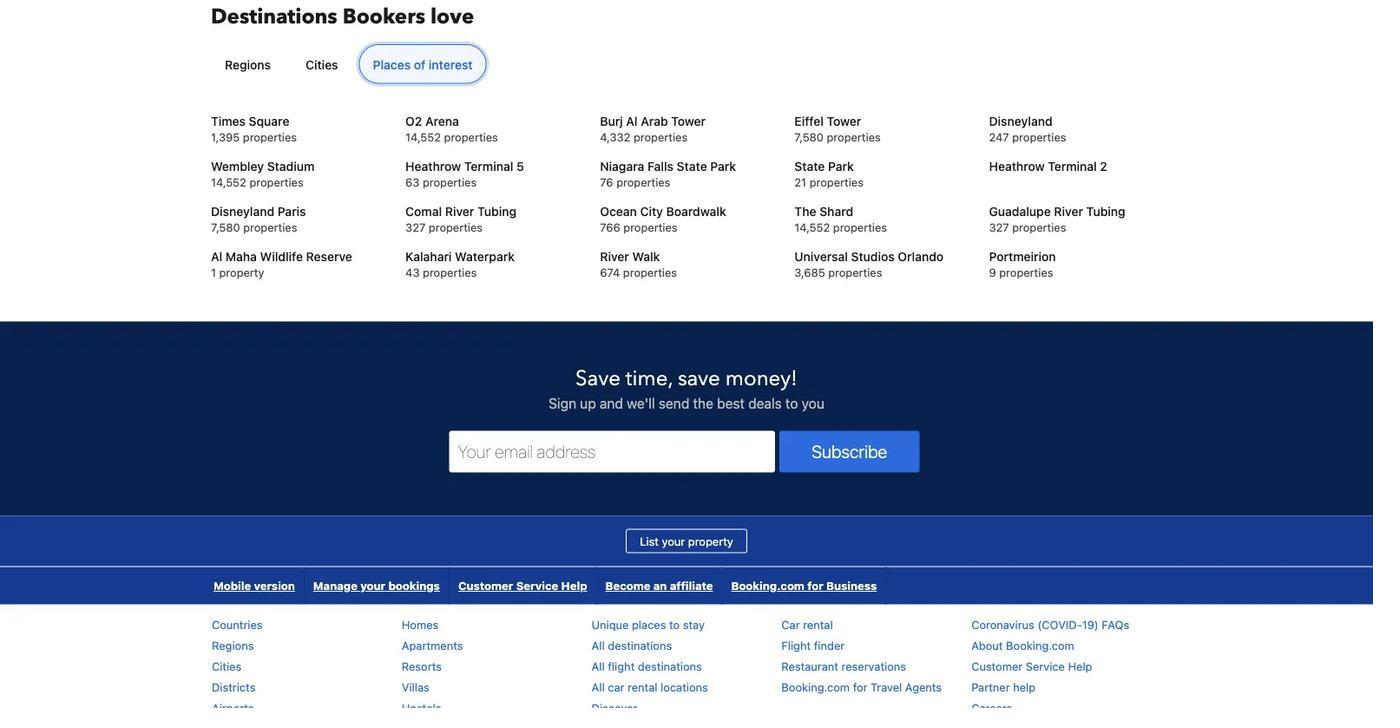 Task type: locate. For each thing, give the bounding box(es) containing it.
al right burj
[[626, 114, 638, 128]]

heathrow up 63
[[406, 159, 461, 173]]

burj al arab tower link
[[600, 112, 773, 130]]

1 vertical spatial property
[[688, 535, 733, 548]]

eiffel
[[795, 114, 824, 128]]

1 vertical spatial 14,552
[[211, 175, 246, 188]]

help inside coronavirus (covid-19) faqs about booking.com customer service help partner help
[[1068, 660, 1093, 673]]

disneyland for paris
[[211, 204, 274, 218]]

help
[[561, 579, 587, 592], [1068, 660, 1093, 673]]

0 vertical spatial booking.com
[[731, 579, 805, 592]]

1 horizontal spatial al
[[626, 114, 638, 128]]

bookings
[[388, 579, 440, 592]]

deals
[[748, 395, 782, 411]]

0 vertical spatial regions
[[225, 57, 271, 71]]

properties down portmeirion at the top
[[999, 265, 1053, 278]]

times square link
[[211, 112, 384, 130]]

tower right arab
[[671, 114, 706, 128]]

affiliate
[[670, 579, 713, 592]]

river inside the comal river tubing 327 properties
[[445, 204, 474, 218]]

properties down paris
[[243, 220, 297, 233]]

to inside save time, save money! sign up and we'll send the best deals to you
[[786, 395, 798, 411]]

14,552 inside wembley stadium 14,552 properties
[[211, 175, 246, 188]]

0 horizontal spatial 327
[[406, 220, 426, 233]]

properties up shard
[[810, 175, 864, 188]]

7,580
[[795, 130, 824, 143], [211, 220, 240, 233]]

car
[[608, 680, 625, 693]]

1 vertical spatial to
[[669, 618, 680, 631]]

1 horizontal spatial to
[[786, 395, 798, 411]]

tower inside burj al arab tower 4,332 properties
[[671, 114, 706, 128]]

disneyland down wembley stadium 14,552 properties
[[211, 204, 274, 218]]

the
[[693, 395, 713, 411]]

universal
[[795, 249, 848, 263]]

to
[[786, 395, 798, 411], [669, 618, 680, 631]]

0 horizontal spatial to
[[669, 618, 680, 631]]

1 vertical spatial rental
[[628, 680, 658, 693]]

to left stay
[[669, 618, 680, 631]]

cities link
[[212, 660, 242, 673]]

1 vertical spatial disneyland
[[211, 204, 274, 218]]

become an affiliate link
[[597, 567, 722, 604]]

0 horizontal spatial your
[[360, 579, 386, 592]]

0 horizontal spatial heathrow
[[406, 159, 461, 173]]

1,395
[[211, 130, 240, 143]]

0 vertical spatial al
[[626, 114, 638, 128]]

manage
[[313, 579, 358, 592]]

studios
[[851, 249, 895, 263]]

state right falls
[[677, 159, 707, 173]]

1 horizontal spatial your
[[662, 535, 685, 548]]

7,580 up "maha"
[[211, 220, 240, 233]]

0 horizontal spatial disneyland
[[211, 204, 274, 218]]

guadalupe
[[989, 204, 1051, 218]]

your
[[662, 535, 685, 548], [360, 579, 386, 592]]

1 horizontal spatial for
[[853, 680, 868, 693]]

properties down city
[[624, 220, 678, 233]]

1 vertical spatial 7,580
[[211, 220, 240, 233]]

all flight destinations link
[[592, 660, 702, 673]]

customer service help link
[[450, 567, 596, 604], [972, 660, 1093, 673]]

0 vertical spatial rental
[[803, 618, 833, 631]]

properties inside burj al arab tower 4,332 properties
[[634, 130, 688, 143]]

boardwalk
[[666, 204, 726, 218]]

rental inside unique places to stay all destinations all flight destinations all car rental locations
[[628, 680, 658, 693]]

0 vertical spatial customer
[[458, 579, 513, 592]]

destinations up all flight destinations link
[[608, 639, 672, 652]]

1 horizontal spatial service
[[1026, 660, 1065, 673]]

terminal left 5
[[464, 159, 513, 173]]

0 horizontal spatial state
[[677, 159, 707, 173]]

time,
[[626, 364, 673, 393]]

booking.com
[[731, 579, 805, 592], [1006, 639, 1075, 652], [782, 680, 850, 693]]

unique places to stay link
[[592, 618, 705, 631]]

cities down regions link
[[212, 660, 242, 673]]

mobile version
[[214, 579, 295, 592]]

0 horizontal spatial 7,580
[[211, 220, 240, 233]]

booking.com inside "car rental flight finder restaurant reservations booking.com for travel agents"
[[782, 680, 850, 693]]

river right comal
[[445, 204, 474, 218]]

properties down arab
[[634, 130, 688, 143]]

park down eiffel tower 7,580 properties
[[828, 159, 854, 173]]

2 state from the left
[[795, 159, 825, 173]]

disneyland up 247
[[989, 114, 1053, 128]]

property down "maha"
[[219, 265, 264, 278]]

rental down all flight destinations link
[[628, 680, 658, 693]]

save
[[576, 364, 621, 393]]

booking.com down "restaurant"
[[782, 680, 850, 693]]

river down heathrow terminal 2 link
[[1054, 204, 1083, 218]]

property inside list your property link
[[688, 535, 733, 548]]

cities inside button
[[306, 57, 338, 71]]

0 vertical spatial disneyland
[[989, 114, 1053, 128]]

tubing for guadalupe river tubing
[[1087, 204, 1126, 218]]

bookers
[[343, 2, 425, 31]]

0 vertical spatial your
[[662, 535, 685, 548]]

properties down stadium
[[250, 175, 304, 188]]

disneyland paris 7,580 properties
[[211, 204, 306, 233]]

327 down comal
[[406, 220, 426, 233]]

booking.com up car
[[731, 579, 805, 592]]

universal studios orlando link
[[795, 248, 968, 265]]

14,552 down o2
[[406, 130, 441, 143]]

properties down square
[[243, 130, 297, 143]]

service
[[516, 579, 558, 592], [1026, 660, 1065, 673]]

14,552 inside o2 arena 14,552 properties
[[406, 130, 441, 143]]

1 state from the left
[[677, 159, 707, 173]]

for left business
[[808, 579, 824, 592]]

flight
[[782, 639, 811, 652]]

properties inside the comal river tubing 327 properties
[[429, 220, 483, 233]]

0 vertical spatial customer service help link
[[450, 567, 596, 604]]

property up affiliate
[[688, 535, 733, 548]]

2 tower from the left
[[827, 114, 861, 128]]

properties down kalahari
[[423, 265, 477, 278]]

properties up heathrow terminal 2
[[1012, 130, 1066, 143]]

al up 1
[[211, 249, 222, 263]]

agents
[[905, 680, 942, 693]]

0 vertical spatial service
[[516, 579, 558, 592]]

property
[[219, 265, 264, 278], [688, 535, 733, 548]]

help down 19)
[[1068, 660, 1093, 673]]

properties down falls
[[616, 175, 671, 188]]

5
[[517, 159, 524, 173]]

1 vertical spatial regions
[[212, 639, 254, 652]]

2 vertical spatial booking.com
[[782, 680, 850, 693]]

1 vertical spatial all
[[592, 660, 605, 673]]

heathrow down 247
[[989, 159, 1045, 173]]

0 horizontal spatial customer
[[458, 579, 513, 592]]

heathrow terminal 5 link
[[406, 157, 579, 175]]

7,580 for disneyland
[[211, 220, 240, 233]]

1 horizontal spatial property
[[688, 535, 733, 548]]

all car rental locations link
[[592, 680, 708, 693]]

properties inside universal studios orlando 3,685 properties
[[828, 265, 882, 278]]

regions link
[[212, 639, 254, 652]]

0 horizontal spatial al
[[211, 249, 222, 263]]

subscribe
[[812, 441, 887, 462]]

properties down the shard link
[[833, 220, 887, 233]]

0 vertical spatial destinations
[[608, 639, 672, 652]]

customer service help link for become an affiliate
[[450, 567, 596, 604]]

properties inside the guadalupe river tubing 327 properties
[[1012, 220, 1066, 233]]

terminal for 5
[[464, 159, 513, 173]]

all left flight
[[592, 660, 605, 673]]

regions
[[225, 57, 271, 71], [212, 639, 254, 652]]

customer inside coronavirus (covid-19) faqs about booking.com customer service help partner help
[[972, 660, 1023, 673]]

tubing inside the comal river tubing 327 properties
[[477, 204, 517, 218]]

kalahari
[[406, 249, 452, 263]]

1 horizontal spatial river
[[600, 249, 629, 263]]

1 327 from the left
[[406, 220, 426, 233]]

cities down destinations bookers love at the top of the page
[[306, 57, 338, 71]]

14,552 inside the shard 14,552 properties
[[795, 220, 830, 233]]

1 tower from the left
[[671, 114, 706, 128]]

2 vertical spatial all
[[592, 680, 605, 693]]

booking.com down coronavirus (covid-19) faqs link
[[1006, 639, 1075, 652]]

0 vertical spatial to
[[786, 395, 798, 411]]

falls
[[648, 159, 674, 173]]

1 vertical spatial for
[[853, 680, 868, 693]]

ocean city boardwalk link
[[600, 202, 773, 220]]

become an affiliate
[[606, 579, 713, 592]]

327 inside the comal river tubing 327 properties
[[406, 220, 426, 233]]

park
[[710, 159, 736, 173], [828, 159, 854, 173]]

327 inside the guadalupe river tubing 327 properties
[[989, 220, 1009, 233]]

park inside state park 21 properties
[[828, 159, 854, 173]]

0 horizontal spatial rental
[[628, 680, 658, 693]]

navigation containing mobile version
[[205, 567, 887, 604]]

park up boardwalk
[[710, 159, 736, 173]]

1 vertical spatial customer
[[972, 660, 1023, 673]]

properties down o2 arena 'link'
[[444, 130, 498, 143]]

guadalupe river tubing link
[[989, 202, 1162, 220]]

disneyland inside disneyland 247 properties
[[989, 114, 1053, 128]]

customer
[[458, 579, 513, 592], [972, 660, 1023, 673]]

customer service help link for partner help
[[972, 660, 1093, 673]]

shard
[[820, 204, 853, 218]]

flight finder link
[[782, 639, 845, 652]]

properties inside heathrow terminal 5 63 properties
[[423, 175, 477, 188]]

rental up flight finder link
[[803, 618, 833, 631]]

0 horizontal spatial for
[[808, 579, 824, 592]]

247
[[989, 130, 1009, 143]]

customer right bookings in the bottom of the page
[[458, 579, 513, 592]]

an
[[653, 579, 667, 592]]

properties inside eiffel tower 7,580 properties
[[827, 130, 881, 143]]

disneyland inside disneyland paris 7,580 properties
[[211, 204, 274, 218]]

heathrow inside heathrow terminal 5 63 properties
[[406, 159, 461, 173]]

regions button
[[211, 44, 285, 84]]

state up 21
[[795, 159, 825, 173]]

regions down destinations
[[225, 57, 271, 71]]

1 horizontal spatial tower
[[827, 114, 861, 128]]

about
[[972, 639, 1003, 652]]

river inside the guadalupe river tubing 327 properties
[[1054, 204, 1083, 218]]

districts link
[[212, 680, 256, 693]]

help left become
[[561, 579, 587, 592]]

2 horizontal spatial river
[[1054, 204, 1083, 218]]

7,580 inside eiffel tower 7,580 properties
[[795, 130, 824, 143]]

disneyland
[[989, 114, 1053, 128], [211, 204, 274, 218]]

niagara falls state park link
[[600, 157, 773, 175]]

properties down comal
[[429, 220, 483, 233]]

2 all from the top
[[592, 660, 605, 673]]

0 vertical spatial 7,580
[[795, 130, 824, 143]]

o2 arena link
[[406, 112, 579, 130]]

1 vertical spatial al
[[211, 249, 222, 263]]

regions inside countries regions cities districts
[[212, 639, 254, 652]]

o2 arena 14,552 properties
[[406, 114, 498, 143]]

tubing inside the guadalupe river tubing 327 properties
[[1087, 204, 1126, 218]]

1 horizontal spatial cities
[[306, 57, 338, 71]]

1 vertical spatial booking.com
[[1006, 639, 1075, 652]]

327 for comal river tubing
[[406, 220, 426, 233]]

0 horizontal spatial 14,552
[[211, 175, 246, 188]]

properties right 63
[[423, 175, 477, 188]]

1 vertical spatial cities
[[212, 660, 242, 673]]

1 horizontal spatial terminal
[[1048, 159, 1097, 173]]

kalahari waterpark 43 properties
[[406, 249, 515, 278]]

disneyland for 247
[[989, 114, 1053, 128]]

0 horizontal spatial park
[[710, 159, 736, 173]]

eiffel tower link
[[795, 112, 968, 130]]

1 vertical spatial your
[[360, 579, 386, 592]]

your right list
[[662, 535, 685, 548]]

1 horizontal spatial 327
[[989, 220, 1009, 233]]

0 vertical spatial help
[[561, 579, 587, 592]]

0 vertical spatial for
[[808, 579, 824, 592]]

0 horizontal spatial tower
[[671, 114, 706, 128]]

0 vertical spatial all
[[592, 639, 605, 652]]

to left you
[[786, 395, 798, 411]]

1 horizontal spatial park
[[828, 159, 854, 173]]

2 horizontal spatial 14,552
[[795, 220, 830, 233]]

7,580 down eiffel
[[795, 130, 824, 143]]

river walk link
[[600, 248, 773, 265]]

for
[[808, 579, 824, 592], [853, 680, 868, 693]]

properties inside wembley stadium 14,552 properties
[[250, 175, 304, 188]]

manage your bookings link
[[305, 567, 449, 604]]

2 park from the left
[[828, 159, 854, 173]]

for down reservations
[[853, 680, 868, 693]]

terminal
[[464, 159, 513, 173], [1048, 159, 1097, 173]]

navigation inside save time, save money! footer
[[205, 567, 887, 604]]

river
[[445, 204, 474, 218], [1054, 204, 1083, 218], [600, 249, 629, 263]]

1 park from the left
[[710, 159, 736, 173]]

terminal left 2
[[1048, 159, 1097, 173]]

7,580 inside disneyland paris 7,580 properties
[[211, 220, 240, 233]]

14,552 down the the
[[795, 220, 830, 233]]

tubing down heathrow terminal 5 link
[[477, 204, 517, 218]]

0 horizontal spatial cities
[[212, 660, 242, 673]]

all down unique
[[592, 639, 605, 652]]

1 all from the top
[[592, 639, 605, 652]]

2 vertical spatial 14,552
[[795, 220, 830, 233]]

booking.com for business link
[[723, 567, 886, 604]]

0 horizontal spatial property
[[219, 265, 264, 278]]

1
[[211, 265, 216, 278]]

2 327 from the left
[[989, 220, 1009, 233]]

0 horizontal spatial river
[[445, 204, 474, 218]]

tubing
[[477, 204, 517, 218], [1087, 204, 1126, 218]]

river inside "river walk 674 properties"
[[600, 249, 629, 263]]

1 horizontal spatial customer
[[972, 660, 1023, 673]]

1 horizontal spatial tubing
[[1087, 204, 1126, 218]]

0 horizontal spatial customer service help link
[[450, 567, 596, 604]]

14,552 for wembley
[[211, 175, 246, 188]]

al
[[626, 114, 638, 128], [211, 249, 222, 263]]

1 tubing from the left
[[477, 204, 517, 218]]

resorts link
[[402, 660, 442, 673]]

1 heathrow from the left
[[406, 159, 461, 173]]

maha
[[226, 249, 257, 263]]

properties down walk
[[623, 265, 677, 278]]

14,552 down wembley
[[211, 175, 246, 188]]

0 vertical spatial 14,552
[[406, 130, 441, 143]]

your right 'manage'
[[360, 579, 386, 592]]

properties down guadalupe
[[1012, 220, 1066, 233]]

portmeirion
[[989, 249, 1056, 263]]

resorts
[[402, 660, 442, 673]]

your for list
[[662, 535, 685, 548]]

1 terminal from the left
[[464, 159, 513, 173]]

apartments link
[[402, 639, 463, 652]]

tab list
[[204, 44, 1162, 84]]

327 down guadalupe
[[989, 220, 1009, 233]]

destinations bookers love
[[211, 2, 474, 31]]

1 horizontal spatial state
[[795, 159, 825, 173]]

properties inside state park 21 properties
[[810, 175, 864, 188]]

0 horizontal spatial terminal
[[464, 159, 513, 173]]

1 horizontal spatial 14,552
[[406, 130, 441, 143]]

0 vertical spatial property
[[219, 265, 264, 278]]

burj al arab tower 4,332 properties
[[600, 114, 706, 143]]

tubing down 2
[[1087, 204, 1126, 218]]

1 horizontal spatial customer service help link
[[972, 660, 1093, 673]]

customer up partner
[[972, 660, 1023, 673]]

tubing for comal river tubing
[[477, 204, 517, 218]]

navigation
[[205, 567, 887, 604]]

1 vertical spatial service
[[1026, 660, 1065, 673]]

2 terminal from the left
[[1048, 159, 1097, 173]]

1 vertical spatial help
[[1068, 660, 1093, 673]]

places
[[632, 618, 666, 631]]

save time, save money! footer
[[0, 321, 1373, 708]]

1 horizontal spatial heathrow
[[989, 159, 1045, 173]]

list your property link
[[626, 529, 747, 553]]

0 horizontal spatial tubing
[[477, 204, 517, 218]]

mobile version link
[[205, 567, 304, 604]]

river up 674
[[600, 249, 629, 263]]

terminal inside heathrow terminal 5 63 properties
[[464, 159, 513, 173]]

1 horizontal spatial disneyland
[[989, 114, 1053, 128]]

cities inside countries regions cities districts
[[212, 660, 242, 673]]

1 horizontal spatial rental
[[803, 618, 833, 631]]

all left car
[[592, 680, 605, 693]]

1 vertical spatial customer service help link
[[972, 660, 1093, 673]]

tower right eiffel
[[827, 114, 861, 128]]

destinations up locations
[[638, 660, 702, 673]]

property inside the al maha wildlife reserve 1 property
[[219, 265, 264, 278]]

1 horizontal spatial 7,580
[[795, 130, 824, 143]]

2 heathrow from the left
[[989, 159, 1045, 173]]

state park link
[[795, 157, 968, 175]]

properties down eiffel tower link
[[827, 130, 881, 143]]

properties down studios at the top right
[[828, 265, 882, 278]]

0 vertical spatial cities
[[306, 57, 338, 71]]

the shard 14,552 properties
[[795, 204, 887, 233]]

become
[[606, 579, 651, 592]]

1 horizontal spatial help
[[1068, 660, 1093, 673]]

2 tubing from the left
[[1087, 204, 1126, 218]]

regions down countries link
[[212, 639, 254, 652]]



Task type: describe. For each thing, give the bounding box(es) containing it.
version
[[254, 579, 295, 592]]

and
[[600, 395, 623, 411]]

reserve
[[306, 249, 352, 263]]

manage your bookings
[[313, 579, 440, 592]]

coronavirus (covid-19) faqs about booking.com customer service help partner help
[[972, 618, 1130, 693]]

wembley stadium link
[[211, 157, 384, 175]]

city
[[640, 204, 663, 218]]

unique
[[592, 618, 629, 631]]

business
[[826, 579, 877, 592]]

save
[[678, 364, 720, 393]]

destinations
[[211, 2, 337, 31]]

terminal for 2
[[1048, 159, 1097, 173]]

disneyland paris link
[[211, 202, 384, 220]]

properties inside disneyland 247 properties
[[1012, 130, 1066, 143]]

heathrow for heathrow terminal 2
[[989, 159, 1045, 173]]

state inside niagara falls state park 76 properties
[[677, 159, 707, 173]]

villas
[[402, 680, 430, 693]]

674
[[600, 265, 620, 278]]

wildlife
[[260, 249, 303, 263]]

all destinations link
[[592, 639, 672, 652]]

save time, save money! sign up and we'll send the best deals to you
[[549, 364, 825, 411]]

for inside booking.com for business link
[[808, 579, 824, 592]]

walk
[[632, 249, 660, 263]]

partner help link
[[972, 680, 1036, 693]]

2
[[1100, 159, 1108, 173]]

Your email address email field
[[449, 431, 775, 472]]

villas link
[[402, 680, 430, 693]]

properties inside the shard 14,552 properties
[[833, 220, 887, 233]]

arab
[[641, 114, 668, 128]]

properties inside "river walk 674 properties"
[[623, 265, 677, 278]]

14,552 for the
[[795, 220, 830, 233]]

heathrow terminal 2 link
[[989, 157, 1162, 175]]

orlando
[[898, 249, 944, 263]]

apartments
[[402, 639, 463, 652]]

al maha wildlife reserve 1 property
[[211, 249, 352, 278]]

waterpark
[[455, 249, 515, 263]]

park inside niagara falls state park 76 properties
[[710, 159, 736, 173]]

kalahari waterpark link
[[406, 248, 579, 265]]

river for comal
[[445, 204, 474, 218]]

times square 1,395 properties
[[211, 114, 297, 143]]

0 horizontal spatial help
[[561, 579, 587, 592]]

rental inside "car rental flight finder restaurant reservations booking.com for travel agents"
[[803, 618, 833, 631]]

your for manage
[[360, 579, 386, 592]]

properties inside disneyland paris 7,580 properties
[[243, 220, 297, 233]]

tower inside eiffel tower 7,580 properties
[[827, 114, 861, 128]]

for inside "car rental flight finder restaurant reservations booking.com for travel agents"
[[853, 680, 868, 693]]

the shard link
[[795, 202, 968, 220]]

heathrow for heathrow terminal 5 63 properties
[[406, 159, 461, 173]]

76
[[600, 175, 613, 188]]

customer service help
[[458, 579, 587, 592]]

restaurant
[[782, 660, 839, 673]]

1 vertical spatial destinations
[[638, 660, 702, 673]]

homes
[[402, 618, 439, 631]]

properties inside the 'ocean city boardwalk 766 properties'
[[624, 220, 678, 233]]

homes link
[[402, 618, 439, 631]]

send
[[659, 395, 690, 411]]

766
[[600, 220, 621, 233]]

car rental link
[[782, 618, 833, 631]]

locations
[[661, 680, 708, 693]]

money!
[[726, 364, 798, 393]]

restaurant reservations link
[[782, 660, 906, 673]]

3,685
[[795, 265, 825, 278]]

places of interest button
[[359, 44, 487, 84]]

subscribe button
[[780, 431, 920, 472]]

(covid-
[[1038, 618, 1082, 631]]

river for guadalupe
[[1054, 204, 1083, 218]]

car rental flight finder restaurant reservations booking.com for travel agents
[[782, 618, 942, 693]]

heathrow terminal 2
[[989, 159, 1108, 173]]

places
[[373, 57, 411, 71]]

best
[[717, 395, 745, 411]]

disneyland link
[[989, 112, 1162, 130]]

disneyland 247 properties
[[989, 114, 1066, 143]]

14,552 for o2
[[406, 130, 441, 143]]

about booking.com link
[[972, 639, 1075, 652]]

portmeirion 9 properties
[[989, 249, 1056, 278]]

tab list containing regions
[[204, 44, 1162, 84]]

properties inside portmeirion 9 properties
[[999, 265, 1053, 278]]

0 horizontal spatial service
[[516, 579, 558, 592]]

properties inside times square 1,395 properties
[[243, 130, 297, 143]]

to inside unique places to stay all destinations all flight destinations all car rental locations
[[669, 618, 680, 631]]

times
[[211, 114, 246, 128]]

state inside state park 21 properties
[[795, 159, 825, 173]]

o2
[[406, 114, 422, 128]]

stay
[[683, 618, 705, 631]]

finder
[[814, 639, 845, 652]]

regions inside button
[[225, 57, 271, 71]]

districts
[[212, 680, 256, 693]]

ocean
[[600, 204, 637, 218]]

wembley
[[211, 159, 264, 173]]

niagara falls state park 76 properties
[[600, 159, 736, 188]]

3 all from the top
[[592, 680, 605, 693]]

al inside burj al arab tower 4,332 properties
[[626, 114, 638, 128]]

comal
[[406, 204, 442, 218]]

we'll
[[627, 395, 655, 411]]

countries
[[212, 618, 263, 631]]

homes apartments resorts villas
[[402, 618, 463, 693]]

river walk 674 properties
[[600, 249, 677, 278]]

43
[[406, 265, 420, 278]]

al inside the al maha wildlife reserve 1 property
[[211, 249, 222, 263]]

7,580 for eiffel
[[795, 130, 824, 143]]

square
[[249, 114, 289, 128]]

comal river tubing 327 properties
[[406, 204, 517, 233]]

service inside coronavirus (covid-19) faqs about booking.com customer service help partner help
[[1026, 660, 1065, 673]]

places of interest
[[373, 57, 473, 71]]

327 for guadalupe river tubing
[[989, 220, 1009, 233]]

properties inside kalahari waterpark 43 properties
[[423, 265, 477, 278]]

al maha wildlife reserve link
[[211, 248, 384, 265]]

coronavirus (covid-19) faqs link
[[972, 618, 1130, 631]]

properties inside niagara falls state park 76 properties
[[616, 175, 671, 188]]

arena
[[425, 114, 459, 128]]

properties inside o2 arena 14,552 properties
[[444, 130, 498, 143]]

flight
[[608, 660, 635, 673]]

booking.com inside coronavirus (covid-19) faqs about booking.com customer service help partner help
[[1006, 639, 1075, 652]]

stadium
[[267, 159, 315, 173]]

burj
[[600, 114, 623, 128]]

sign
[[549, 395, 576, 411]]



Task type: vqa. For each thing, say whether or not it's contained in the screenshot.


